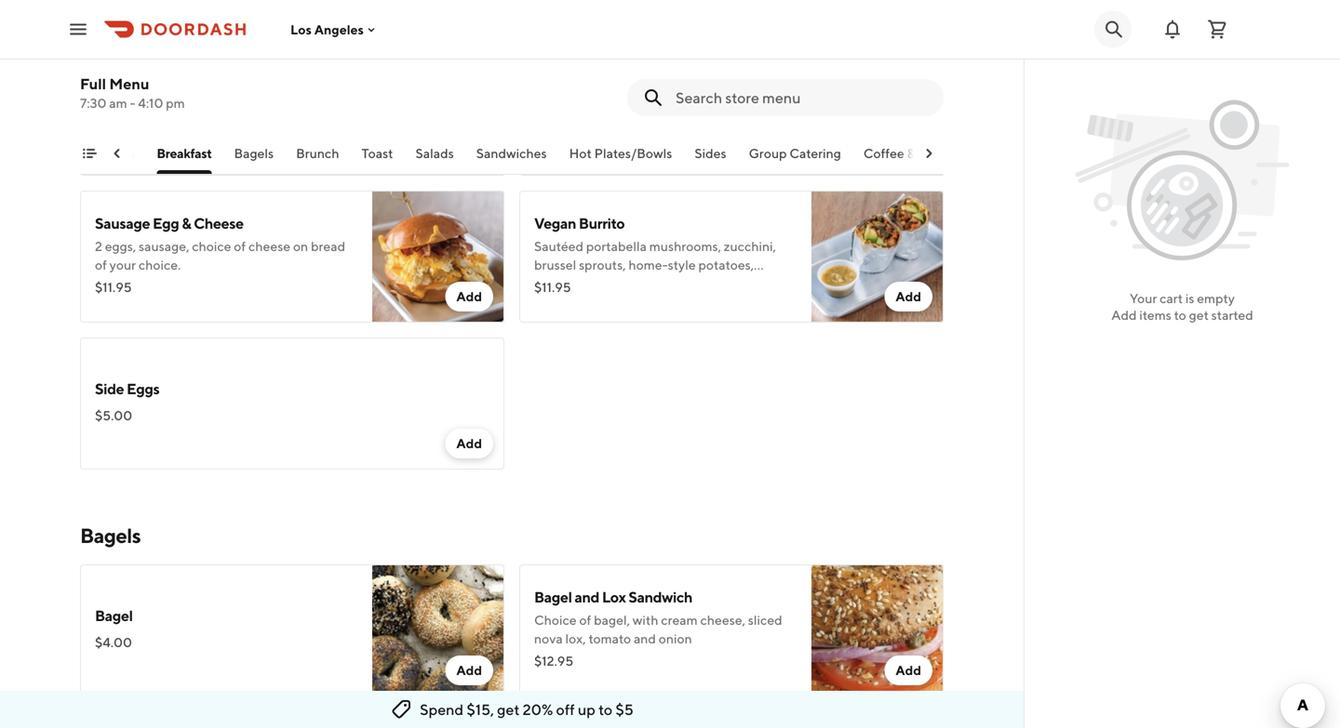 Task type: describe. For each thing, give the bounding box(es) containing it.
cheddar
[[139, 92, 188, 107]]

& inside coffee & tea button
[[907, 146, 915, 161]]

potatoes, inside vegan burrito sautéed portabella mushrooms, zucchini, brussel sprouts, home-style potatoes, avocado, cherry tomatoes, sautéed onions & peppers, fresh spicy salsa.
[[698, 257, 754, 273]]

avocado, inside vegan burrito sautéed portabella mushrooms, zucchini, brussel sprouts, home-style potatoes, avocado, cherry tomatoes, sautéed onions & peppers, fresh spicy salsa.
[[534, 276, 587, 291]]

0 horizontal spatial get
[[497, 701, 520, 719]]

$5
[[615, 701, 634, 719]]

on
[[293, 239, 308, 254]]

brussel
[[534, 257, 576, 273]]

side eggs
[[95, 380, 159, 398]]

salsa.
[[653, 295, 685, 310]]

open menu image
[[67, 18, 89, 40]]

egg white veggie omelette market veggies, served with green salad and toast. $14.95
[[534, 67, 794, 148]]

onion
[[659, 631, 692, 647]]

sandwich
[[628, 589, 692, 606]]

spend
[[420, 701, 464, 719]]

& inside vegan burrito sautéed portabella mushrooms, zucchini, brussel sprouts, home-style potatoes, avocado, cherry tomatoes, sautéed onions & peppers, fresh spicy salsa.
[[783, 276, 791, 291]]

up
[[578, 701, 595, 719]]

los
[[290, 22, 312, 37]]

brisket
[[95, 67, 141, 85]]

0 vertical spatial bagels
[[234, 146, 274, 161]]

popular items
[[53, 146, 134, 161]]

nova
[[534, 631, 563, 647]]

spend $15, get 20% off up to $5
[[420, 701, 634, 719]]

salad
[[738, 92, 769, 107]]

14
[[238, 92, 251, 107]]

los angeles button
[[290, 22, 379, 37]]

vegan burrito image
[[811, 191, 944, 323]]

to for items
[[1174, 308, 1186, 323]]

coffee & tea button
[[863, 144, 939, 174]]

$11.95 inside the sausage egg & cheese 2 eggs, sausage, choice of cheese on bread of your choice. $11.95
[[95, 280, 132, 295]]

chipotle
[[95, 148, 144, 163]]

cheese
[[248, 239, 290, 254]]

scroll menu navigation left image
[[110, 146, 125, 161]]

choice.
[[139, 257, 181, 273]]

bbq
[[95, 110, 124, 126]]

egg white veggie omelette image
[[811, 44, 944, 176]]

2 inside brisket breakfast bowl 2 eggs, cheddar cheese, 14 hour smoked bbq brisket, home style potatoes, avocado, pickled red onions, mixed greens and chipotle mayo.
[[95, 92, 102, 107]]

notification bell image
[[1161, 18, 1184, 40]]

sautéed
[[534, 239, 584, 254]]

choice
[[192, 239, 231, 254]]

menu
[[109, 75, 149, 93]]

pm
[[166, 95, 185, 111]]

bagel and lox platter image
[[372, 712, 504, 729]]

full
[[80, 75, 106, 93]]

2 eggs any style image
[[372, 0, 504, 29]]

brisket,
[[127, 110, 171, 126]]

coffee & tea
[[863, 146, 939, 161]]

and inside egg white veggie omelette market veggies, served with green salad and toast. $14.95
[[771, 92, 794, 107]]

get inside your cart is empty add items to get started
[[1189, 308, 1209, 323]]

sausage egg & cheese 2 eggs, sausage, choice of cheese on bread of your choice. $11.95
[[95, 215, 345, 295]]

onions
[[741, 276, 781, 291]]

sliced
[[748, 613, 782, 628]]

green
[[701, 92, 736, 107]]

and left lox at the bottom of page
[[575, 589, 599, 606]]

veggie
[[607, 67, 653, 85]]

to for up
[[598, 701, 612, 719]]

toast
[[362, 146, 393, 161]]

sautéed
[[691, 276, 739, 291]]

popular
[[53, 146, 99, 161]]

coffee
[[863, 146, 904, 161]]

your
[[1130, 291, 1157, 306]]

group
[[749, 146, 787, 161]]

with for sandwich
[[633, 613, 658, 628]]

hot
[[569, 146, 592, 161]]

sides
[[695, 146, 726, 161]]

hour
[[254, 92, 281, 107]]

$12.95
[[534, 654, 573, 669]]

1 vertical spatial bagels
[[80, 524, 141, 548]]

tea
[[918, 146, 939, 161]]

home
[[174, 110, 208, 126]]

items
[[101, 146, 134, 161]]

catering
[[789, 146, 841, 161]]

1 vertical spatial breakfast
[[157, 146, 212, 161]]

toast button
[[362, 144, 393, 174]]

show menu categories image
[[82, 146, 97, 161]]

fresh
[[588, 295, 618, 310]]

cherry
[[590, 276, 628, 291]]

avocado, inside brisket breakfast bowl 2 eggs, cheddar cheese, 14 hour smoked bbq brisket, home style potatoes, avocado, pickled red onions, mixed greens and chipotle mayo.
[[299, 110, 352, 126]]

& inside the sausage egg & cheese 2 eggs, sausage, choice of cheese on bread of your choice. $11.95
[[182, 215, 191, 232]]

tomatoes,
[[630, 276, 689, 291]]

brisket breakfast bowl 2 eggs, cheddar cheese, 14 hour smoked bbq brisket, home style potatoes, avocado, pickled red onions, mixed greens and chipotle mayo.
[[95, 67, 352, 163]]

salads
[[416, 146, 454, 161]]

with for omelette
[[673, 92, 699, 107]]

and left onion
[[634, 631, 656, 647]]

group catering
[[749, 146, 841, 161]]

$16.95
[[95, 133, 135, 148]]

cart
[[1160, 291, 1183, 306]]

sides button
[[695, 144, 726, 174]]

am
[[109, 95, 127, 111]]

popular items button
[[53, 144, 134, 174]]

$14.95
[[534, 133, 574, 148]]

hot plates/bowls
[[569, 146, 672, 161]]

tomato
[[589, 631, 631, 647]]

and inside brisket breakfast bowl 2 eggs, cheddar cheese, 14 hour smoked bbq brisket, home style potatoes, avocado, pickled red onions, mixed greens and chipotle mayo.
[[290, 129, 312, 144]]

salads button
[[416, 144, 454, 174]]

bagels button
[[234, 144, 274, 174]]

omelette
[[656, 67, 720, 85]]

style inside brisket breakfast bowl 2 eggs, cheddar cheese, 14 hour smoked bbq brisket, home style potatoes, avocado, pickled red onions, mixed greens and chipotle mayo.
[[210, 110, 238, 126]]

bagel and lox sandwich image
[[811, 565, 944, 697]]

market
[[534, 92, 577, 107]]

zucchini,
[[724, 239, 776, 254]]

onions,
[[163, 129, 206, 144]]

toast.
[[534, 110, 567, 126]]



Task type: vqa. For each thing, say whether or not it's contained in the screenshot.
$0
no



Task type: locate. For each thing, give the bounding box(es) containing it.
started
[[1211, 308, 1253, 323]]

vegan
[[534, 215, 576, 232]]

1 horizontal spatial get
[[1189, 308, 1209, 323]]

and right salad
[[771, 92, 794, 107]]

breakfast down the onions,
[[157, 146, 212, 161]]

of right choice
[[234, 239, 246, 254]]

1 horizontal spatial avocado,
[[534, 276, 587, 291]]

2 horizontal spatial of
[[579, 613, 591, 628]]

cheese, left sliced on the right
[[700, 613, 745, 628]]

with
[[673, 92, 699, 107], [633, 613, 658, 628]]

1 vertical spatial eggs,
[[105, 239, 136, 254]]

1 horizontal spatial of
[[234, 239, 246, 254]]

1 2 from the top
[[95, 92, 102, 107]]

0 vertical spatial potatoes,
[[241, 110, 296, 126]]

avocado, down smoked
[[299, 110, 352, 126]]

mixed
[[208, 129, 244, 144]]

cheese, inside bagel and lox sandwich choice of bagel, with cream cheese, sliced nova lox, tomato and onion $12.95
[[700, 613, 745, 628]]

1 horizontal spatial $11.95
[[534, 280, 571, 295]]

get down is
[[1189, 308, 1209, 323]]

0 horizontal spatial bagel
[[95, 607, 133, 625]]

potatoes, inside brisket breakfast bowl 2 eggs, cheddar cheese, 14 hour smoked bbq brisket, home style potatoes, avocado, pickled red onions, mixed greens and chipotle mayo.
[[241, 110, 296, 126]]

to
[[1174, 308, 1186, 323], [598, 701, 612, 719]]

0 vertical spatial to
[[1174, 308, 1186, 323]]

& left tea at top
[[907, 146, 915, 161]]

1 horizontal spatial bagel
[[534, 589, 572, 606]]

pickled
[[95, 129, 138, 144]]

with inside egg white veggie omelette market veggies, served with green salad and toast. $14.95
[[673, 92, 699, 107]]

0 horizontal spatial &
[[182, 215, 191, 232]]

egg inside the sausage egg & cheese 2 eggs, sausage, choice of cheese on bread of your choice. $11.95
[[153, 215, 179, 232]]

egg inside egg white veggie omelette market veggies, served with green salad and toast. $14.95
[[534, 67, 561, 85]]

0 vertical spatial breakfast
[[144, 67, 207, 85]]

1 horizontal spatial bagels
[[234, 146, 274, 161]]

burrito
[[579, 215, 625, 232]]

1 vertical spatial potatoes,
[[698, 257, 754, 273]]

items
[[1139, 308, 1172, 323]]

breakfast inside brisket breakfast bowl 2 eggs, cheddar cheese, 14 hour smoked bbq brisket, home style potatoes, avocado, pickled red onions, mixed greens and chipotle mayo.
[[144, 67, 207, 85]]

scroll menu navigation right image
[[921, 146, 936, 161]]

1 vertical spatial 2
[[95, 239, 102, 254]]

1 horizontal spatial egg
[[534, 67, 561, 85]]

portabella
[[586, 239, 647, 254]]

empty
[[1197, 291, 1235, 306]]

potatoes, down hour
[[241, 110, 296, 126]]

potatoes, up sautéed
[[698, 257, 754, 273]]

1 $11.95 from the left
[[95, 280, 132, 295]]

1 horizontal spatial with
[[673, 92, 699, 107]]

your cart is empty add items to get started
[[1111, 291, 1253, 323]]

0 horizontal spatial potatoes,
[[241, 110, 296, 126]]

2 horizontal spatial &
[[907, 146, 915, 161]]

angeles
[[314, 22, 364, 37]]

lox
[[602, 589, 626, 606]]

sausage
[[95, 215, 150, 232]]

0 horizontal spatial of
[[95, 257, 107, 273]]

2 inside the sausage egg & cheese 2 eggs, sausage, choice of cheese on bread of your choice. $11.95
[[95, 239, 102, 254]]

eggs, inside the sausage egg & cheese 2 eggs, sausage, choice of cheese on bread of your choice. $11.95
[[105, 239, 136, 254]]

bagel image
[[372, 565, 504, 697]]

veggies,
[[579, 92, 628, 107]]

0 vertical spatial of
[[234, 239, 246, 254]]

of inside bagel and lox sandwich choice of bagel, with cream cheese, sliced nova lox, tomato and onion $12.95
[[579, 613, 591, 628]]

with down omelette
[[673, 92, 699, 107]]

1 horizontal spatial to
[[1174, 308, 1186, 323]]

bagel up choice
[[534, 589, 572, 606]]

mushrooms,
[[649, 239, 721, 254]]

bagel for bagel
[[95, 607, 133, 625]]

sandwiches button
[[476, 144, 547, 174]]

0 horizontal spatial bagels
[[80, 524, 141, 548]]

get right $15,
[[497, 701, 520, 719]]

1 horizontal spatial cheese,
[[700, 613, 745, 628]]

style up mixed at the left top of page
[[210, 110, 238, 126]]

of up lox,
[[579, 613, 591, 628]]

add inside your cart is empty add items to get started
[[1111, 308, 1137, 323]]

get
[[1189, 308, 1209, 323], [497, 701, 520, 719]]

style
[[210, 110, 238, 126], [668, 257, 696, 273]]

0 vertical spatial eggs,
[[105, 92, 136, 107]]

eggs, up bbq
[[105, 92, 136, 107]]

1 vertical spatial to
[[598, 701, 612, 719]]

egg up the sausage, at top
[[153, 215, 179, 232]]

brunch
[[296, 146, 339, 161]]

egg up market
[[534, 67, 561, 85]]

bagel,
[[594, 613, 630, 628]]

0 horizontal spatial to
[[598, 701, 612, 719]]

1 vertical spatial style
[[668, 257, 696, 273]]

1 vertical spatial egg
[[153, 215, 179, 232]]

Item Search search field
[[676, 87, 929, 108]]

peppers,
[[534, 295, 586, 310]]

4:10
[[138, 95, 163, 111]]

1 horizontal spatial style
[[668, 257, 696, 273]]

eggs
[[127, 380, 159, 398]]

with down the sandwich
[[633, 613, 658, 628]]

and
[[771, 92, 794, 107], [290, 129, 312, 144], [575, 589, 599, 606], [634, 631, 656, 647]]

with inside bagel and lox sandwich choice of bagel, with cream cheese, sliced nova lox, tomato and onion $12.95
[[633, 613, 658, 628]]

potatoes,
[[241, 110, 296, 126], [698, 257, 754, 273]]

cheese, inside brisket breakfast bowl 2 eggs, cheddar cheese, 14 hour smoked bbq brisket, home style potatoes, avocado, pickled red onions, mixed greens and chipotle mayo.
[[190, 92, 236, 107]]

plates/bowls
[[594, 146, 672, 161]]

style inside vegan burrito sautéed portabella mushrooms, zucchini, brussel sprouts, home-style potatoes, avocado, cherry tomatoes, sautéed onions & peppers, fresh spicy salsa.
[[668, 257, 696, 273]]

2 vertical spatial &
[[783, 276, 791, 291]]

1 vertical spatial avocado,
[[534, 276, 587, 291]]

2 2 from the top
[[95, 239, 102, 254]]

0 horizontal spatial with
[[633, 613, 658, 628]]

0 vertical spatial cheese,
[[190, 92, 236, 107]]

1 vertical spatial with
[[633, 613, 658, 628]]

0 vertical spatial 2
[[95, 92, 102, 107]]

sausage,
[[139, 239, 189, 254]]

sausage egg & cheese image
[[372, 191, 504, 323]]

2 vertical spatial of
[[579, 613, 591, 628]]

and up brunch
[[290, 129, 312, 144]]

cream
[[661, 613, 698, 628]]

avocado,
[[299, 110, 352, 126], [534, 276, 587, 291]]

home-
[[628, 257, 668, 273]]

to right up
[[598, 701, 612, 719]]

bagel up $4.00
[[95, 607, 133, 625]]

0 horizontal spatial style
[[210, 110, 238, 126]]

bowl
[[209, 67, 242, 85]]

served
[[630, 92, 670, 107]]

breakfast up cheddar
[[144, 67, 207, 85]]

2 eggs, from the top
[[105, 239, 136, 254]]

1 vertical spatial cheese,
[[700, 613, 745, 628]]

1 horizontal spatial potatoes,
[[698, 257, 754, 273]]

bagel and lox sandwich choice of bagel, with cream cheese, sliced nova lox, tomato and onion $12.95
[[534, 589, 782, 669]]

side
[[95, 380, 124, 398]]

hot plates/bowls button
[[569, 144, 672, 174]]

$15,
[[467, 701, 494, 719]]

bagel for bagel and lox sandwich choice of bagel, with cream cheese, sliced nova lox, tomato and onion $12.95
[[534, 589, 572, 606]]

0 vertical spatial &
[[907, 146, 915, 161]]

$4.00
[[95, 635, 132, 650]]

to inside your cart is empty add items to get started
[[1174, 308, 1186, 323]]

los angeles
[[290, 22, 364, 37]]

of left your
[[95, 257, 107, 273]]

eggs, up your
[[105, 239, 136, 254]]

0 vertical spatial bagel
[[534, 589, 572, 606]]

0 horizontal spatial $11.95
[[95, 280, 132, 295]]

brisket breakfast bowl image
[[372, 44, 504, 176]]

1 eggs, from the top
[[105, 92, 136, 107]]

$11.95
[[95, 280, 132, 295], [534, 280, 571, 295]]

1 vertical spatial &
[[182, 215, 191, 232]]

is
[[1185, 291, 1194, 306]]

choice
[[534, 613, 577, 628]]

white
[[563, 67, 605, 85]]

0 vertical spatial avocado,
[[299, 110, 352, 126]]

0 horizontal spatial avocado,
[[299, 110, 352, 126]]

2 $11.95 from the left
[[534, 280, 571, 295]]

0 vertical spatial with
[[673, 92, 699, 107]]

group catering button
[[749, 144, 841, 174]]

smoked
[[284, 92, 330, 107]]

$11.95 down your
[[95, 280, 132, 295]]

1 horizontal spatial &
[[783, 276, 791, 291]]

1 vertical spatial get
[[497, 701, 520, 719]]

2 left the am
[[95, 92, 102, 107]]

-
[[130, 95, 135, 111]]

to down cart
[[1174, 308, 1186, 323]]

spicy
[[620, 295, 651, 310]]

7:30
[[80, 95, 107, 111]]

&
[[907, 146, 915, 161], [182, 215, 191, 232], [783, 276, 791, 291]]

0 horizontal spatial cheese,
[[190, 92, 236, 107]]

cheese,
[[190, 92, 236, 107], [700, 613, 745, 628]]

mayo.
[[146, 148, 181, 163]]

1 vertical spatial of
[[95, 257, 107, 273]]

bagels
[[234, 146, 274, 161], [80, 524, 141, 548]]

0 items, open order cart image
[[1206, 18, 1228, 40]]

red
[[141, 129, 161, 144]]

& right onions
[[783, 276, 791, 291]]

$11.95 down brussel
[[534, 280, 571, 295]]

full menu 7:30 am - 4:10 pm
[[80, 75, 185, 111]]

style down 'mushrooms,'
[[668, 257, 696, 273]]

cheese, down bowl
[[190, 92, 236, 107]]

sandwiches
[[476, 146, 547, 161]]

lox,
[[565, 631, 586, 647]]

off
[[556, 701, 575, 719]]

0 vertical spatial get
[[1189, 308, 1209, 323]]

bread
[[311, 239, 345, 254]]

avocado, up peppers,
[[534, 276, 587, 291]]

your
[[110, 257, 136, 273]]

0 vertical spatial egg
[[534, 67, 561, 85]]

eggs, inside brisket breakfast bowl 2 eggs, cheddar cheese, 14 hour smoked bbq brisket, home style potatoes, avocado, pickled red onions, mixed greens and chipotle mayo.
[[105, 92, 136, 107]]

& up the sausage, at top
[[182, 215, 191, 232]]

1 vertical spatial bagel
[[95, 607, 133, 625]]

brunch button
[[296, 144, 339, 174]]

2 down 'sausage'
[[95, 239, 102, 254]]

0 horizontal spatial egg
[[153, 215, 179, 232]]

bagel inside bagel and lox sandwich choice of bagel, with cream cheese, sliced nova lox, tomato and onion $12.95
[[534, 589, 572, 606]]

0 vertical spatial style
[[210, 110, 238, 126]]



